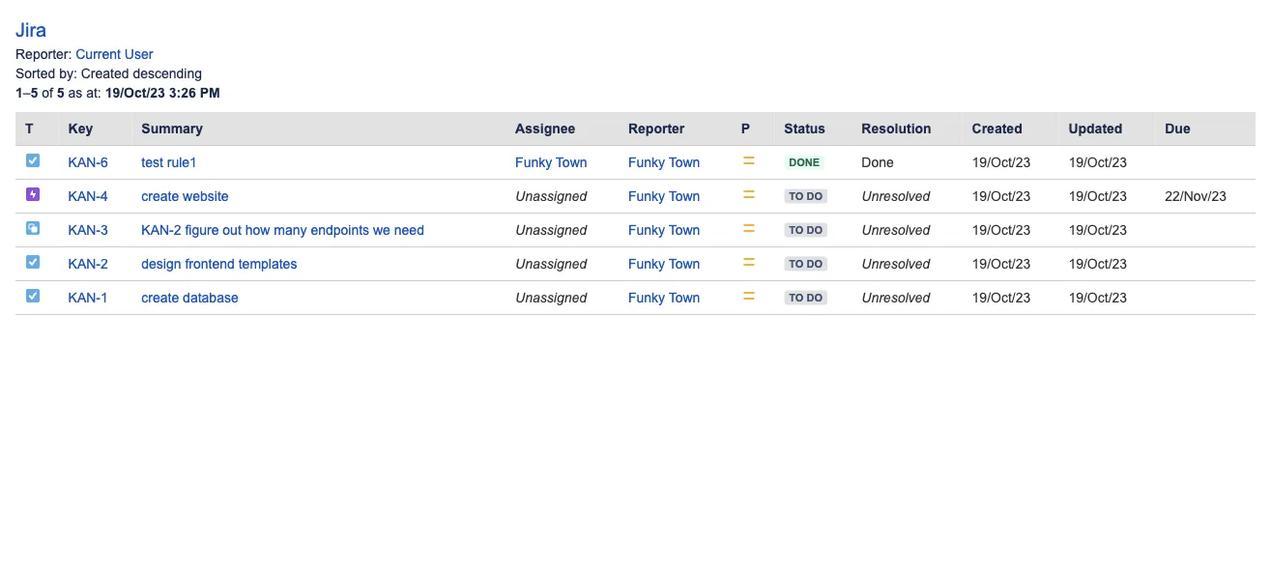 Task type: describe. For each thing, give the bounding box(es) containing it.
reporter:
[[15, 46, 72, 61]]

medium image for database
[[741, 288, 757, 304]]

task image for kan-6
[[25, 153, 41, 168]]

19/oct/23 inside jira reporter: current user sorted by: created descending 1 – 5 of 5 as at: 19/oct/23 3:26 pm
[[105, 85, 165, 100]]

task image for kan-1
[[25, 288, 41, 304]]

design
[[141, 256, 181, 271]]

funky for create database
[[628, 290, 665, 305]]

funky town link for create website
[[628, 188, 700, 203]]

medium image for test rule1
[[741, 153, 757, 168]]

kan- for kan-3
[[68, 222, 101, 237]]

templates
[[238, 256, 297, 271]]

funky for test rule1
[[628, 155, 665, 170]]

town for test rule1
[[669, 155, 700, 170]]

town for create website
[[669, 188, 700, 203]]

1 horizontal spatial kan-2 link
[[141, 222, 181, 237]]

current
[[76, 46, 121, 61]]

kan- for kan-2
[[68, 256, 101, 271]]

1 vertical spatial created
[[972, 121, 1022, 136]]

create for create website
[[141, 188, 179, 203]]

town for create database
[[669, 290, 700, 305]]

funky for create website
[[628, 188, 665, 203]]

create database
[[141, 290, 238, 305]]

many
[[274, 222, 307, 237]]

1 inside jira reporter: current user sorted by: created descending 1 – 5 of 5 as at: 19/oct/23 3:26 pm
[[15, 85, 23, 100]]

need
[[394, 222, 424, 237]]

2 5 from the left
[[57, 85, 64, 100]]

do for create website
[[807, 190, 823, 202]]

2 to from the top
[[789, 224, 804, 236]]

kan-2
[[68, 256, 108, 271]]

funky town for create database
[[628, 290, 700, 305]]

–
[[23, 85, 31, 100]]

create database link
[[141, 290, 238, 305]]

2 for kan-2
[[101, 256, 108, 271]]

user
[[125, 46, 153, 61]]

0 horizontal spatial done
[[789, 156, 820, 168]]

kan-2 figure out how many endpoints we need
[[141, 222, 424, 237]]

2 for kan-2 figure out how many endpoints we need
[[174, 222, 181, 237]]

unresolved for create website
[[862, 188, 930, 203]]

sorted
[[15, 66, 55, 81]]

do for create database
[[807, 292, 823, 304]]

kan-1 link
[[68, 290, 108, 305]]

jira reporter: current user sorted by: created descending 1 – 5 of 5 as at: 19/oct/23 3:26 pm
[[15, 19, 220, 100]]

created inside jira reporter: current user sorted by: created descending 1 – 5 of 5 as at: 19/oct/23 3:26 pm
[[81, 66, 129, 81]]

of
[[42, 85, 53, 100]]

4
[[101, 188, 108, 203]]

to do for create website
[[789, 190, 823, 202]]

at:
[[86, 85, 101, 100]]

frontend
[[185, 256, 235, 271]]

assignee
[[515, 121, 575, 136]]

to for create database
[[789, 292, 804, 304]]

database
[[183, 290, 238, 305]]

0 horizontal spatial kan-2 link
[[68, 256, 108, 271]]

kan-6 link
[[68, 155, 108, 170]]

funky town link for test rule1
[[628, 155, 700, 170]]

kan- for kan-4
[[68, 188, 101, 203]]

out
[[223, 222, 241, 237]]

test rule1
[[141, 155, 197, 170]]

2 unresolved from the top
[[862, 222, 930, 237]]

updated
[[1068, 121, 1123, 136]]

kan-3 link
[[68, 222, 108, 237]]

design frontend templates
[[141, 256, 297, 271]]

due
[[1165, 121, 1191, 136]]

unresolved for create database
[[862, 290, 930, 305]]

medium image for website
[[741, 187, 757, 202]]

create website
[[141, 188, 229, 203]]

to do for create database
[[789, 292, 823, 304]]

jira link
[[15, 19, 47, 41]]

we
[[373, 222, 390, 237]]

p
[[741, 121, 750, 136]]

by:
[[59, 66, 77, 81]]

2 do from the top
[[807, 224, 823, 236]]



Task type: vqa. For each thing, say whether or not it's contained in the screenshot.
KAN- corresponding to KAN-2 figure out how many endpoints we need
yes



Task type: locate. For each thing, give the bounding box(es) containing it.
3 unassigned from the top
[[515, 256, 587, 271]]

2 task image from the top
[[25, 288, 41, 304]]

funky town link for create database
[[628, 290, 700, 305]]

kan-2 link up design
[[141, 222, 181, 237]]

1 down sorted
[[15, 85, 23, 100]]

kan- for kan-1
[[68, 290, 101, 305]]

0 horizontal spatial 5
[[31, 85, 38, 100]]

unresolved for design frontend templates
[[862, 256, 930, 271]]

2 left figure
[[174, 222, 181, 237]]

1 unresolved from the top
[[862, 188, 930, 203]]

to do
[[789, 190, 823, 202], [789, 224, 823, 236], [789, 258, 823, 270], [789, 292, 823, 304]]

medium image
[[741, 153, 757, 168], [741, 220, 757, 236], [741, 254, 757, 270]]

jira
[[15, 19, 47, 41]]

website
[[183, 188, 229, 203]]

funky
[[515, 155, 552, 170], [628, 155, 665, 170], [628, 188, 665, 203], [628, 222, 665, 237], [628, 256, 665, 271], [628, 290, 665, 305]]

1 horizontal spatial 1
[[101, 290, 108, 305]]

kan-4 link
[[68, 188, 108, 203]]

to
[[789, 190, 804, 202], [789, 224, 804, 236], [789, 258, 804, 270], [789, 292, 804, 304]]

1 medium image from the top
[[741, 153, 757, 168]]

t
[[25, 121, 33, 136]]

rule1
[[167, 155, 197, 170]]

3:26
[[169, 85, 196, 100]]

6
[[101, 155, 108, 170]]

create down design
[[141, 290, 179, 305]]

kan- for kan-6
[[68, 155, 101, 170]]

medium image
[[741, 187, 757, 202], [741, 288, 757, 304]]

resolution
[[862, 121, 931, 136]]

2 medium image from the top
[[741, 288, 757, 304]]

1 down kan-2 on the top left of the page
[[101, 290, 108, 305]]

kan-2 link
[[141, 222, 181, 237], [68, 256, 108, 271]]

kan- up kan-3
[[68, 188, 101, 203]]

kan- up design
[[141, 222, 174, 237]]

unresolved
[[862, 188, 930, 203], [862, 222, 930, 237], [862, 256, 930, 271], [862, 290, 930, 305]]

1 vertical spatial 1
[[101, 290, 108, 305]]

1 to do from the top
[[789, 190, 823, 202]]

1 medium image from the top
[[741, 187, 757, 202]]

3
[[101, 222, 108, 237]]

how
[[245, 222, 270, 237]]

0 vertical spatial medium image
[[741, 187, 757, 202]]

create for create database
[[141, 290, 179, 305]]

medium image for design frontend templates
[[741, 254, 757, 270]]

0 vertical spatial create
[[141, 188, 179, 203]]

0 vertical spatial 2
[[174, 222, 181, 237]]

1 task image from the top
[[25, 153, 41, 168]]

0 vertical spatial medium image
[[741, 153, 757, 168]]

reporter
[[628, 121, 685, 136]]

town for design frontend templates
[[669, 256, 700, 271]]

1 unassigned from the top
[[515, 188, 587, 203]]

3 to from the top
[[789, 258, 804, 270]]

funky town for test rule1
[[628, 155, 700, 170]]

done
[[862, 155, 894, 170], [789, 156, 820, 168]]

created
[[81, 66, 129, 81], [972, 121, 1022, 136]]

create
[[141, 188, 179, 203], [141, 290, 179, 305]]

1 vertical spatial create
[[141, 290, 179, 305]]

summary
[[141, 121, 203, 136]]

epic image
[[25, 187, 41, 202]]

0 vertical spatial task image
[[25, 153, 41, 168]]

0 horizontal spatial 2
[[101, 256, 108, 271]]

1 5 from the left
[[31, 85, 38, 100]]

2 medium image from the top
[[741, 220, 757, 236]]

5
[[31, 85, 38, 100], [57, 85, 64, 100]]

pm
[[200, 85, 220, 100]]

task image
[[25, 254, 41, 270]]

19/oct/23
[[105, 85, 165, 100], [972, 155, 1031, 170], [1068, 155, 1127, 170], [972, 188, 1031, 203], [1068, 188, 1127, 203], [972, 222, 1031, 237], [1068, 222, 1127, 237], [972, 256, 1031, 271], [1068, 256, 1127, 271], [972, 290, 1031, 305], [1068, 290, 1127, 305]]

5 left of
[[31, 85, 38, 100]]

4 unassigned from the top
[[515, 290, 587, 305]]

kan-6
[[68, 155, 108, 170]]

2 vertical spatial medium image
[[741, 254, 757, 270]]

done down resolution
[[862, 155, 894, 170]]

key
[[68, 121, 93, 136]]

kan-
[[68, 155, 101, 170], [68, 188, 101, 203], [68, 222, 101, 237], [141, 222, 174, 237], [68, 256, 101, 271], [68, 290, 101, 305]]

unassigned for design frontend templates
[[515, 256, 587, 271]]

figure
[[185, 222, 219, 237]]

kan-3
[[68, 222, 108, 237]]

kan-1
[[68, 290, 108, 305]]

3 medium image from the top
[[741, 254, 757, 270]]

4 to from the top
[[789, 292, 804, 304]]

1 vertical spatial medium image
[[741, 288, 757, 304]]

1 horizontal spatial done
[[862, 155, 894, 170]]

2 create from the top
[[141, 290, 179, 305]]

kan-2 link down kan-3
[[68, 256, 108, 271]]

1 horizontal spatial 5
[[57, 85, 64, 100]]

current user link
[[76, 46, 153, 61]]

do for design frontend templates
[[807, 258, 823, 270]]

1 vertical spatial kan-2 link
[[68, 256, 108, 271]]

funky town for design frontend templates
[[628, 256, 700, 271]]

5 right of
[[57, 85, 64, 100]]

1 do from the top
[[807, 190, 823, 202]]

to for design frontend templates
[[789, 258, 804, 270]]

create down "test" at the left
[[141, 188, 179, 203]]

kan-4
[[68, 188, 108, 203]]

1 to from the top
[[789, 190, 804, 202]]

kan- down "kan-4" link
[[68, 222, 101, 237]]

funky town for create website
[[628, 188, 700, 203]]

test rule1 link
[[141, 155, 197, 170]]

to for create website
[[789, 190, 804, 202]]

unassigned
[[515, 188, 587, 203], [515, 222, 587, 237], [515, 256, 587, 271], [515, 290, 587, 305]]

2 to do from the top
[[789, 224, 823, 236]]

22/nov/23
[[1165, 188, 1227, 203]]

task image down task image
[[25, 288, 41, 304]]

2 down 3
[[101, 256, 108, 271]]

unassigned for create database
[[515, 290, 587, 305]]

task image
[[25, 153, 41, 168], [25, 288, 41, 304]]

1 vertical spatial medium image
[[741, 220, 757, 236]]

3 to do from the top
[[789, 258, 823, 270]]

kan- down the key
[[68, 155, 101, 170]]

kan- down kan-2 on the top left of the page
[[68, 290, 101, 305]]

1 vertical spatial task image
[[25, 288, 41, 304]]

funky town
[[515, 155, 587, 170], [628, 155, 700, 170], [628, 188, 700, 203], [628, 222, 700, 237], [628, 256, 700, 271], [628, 290, 700, 305]]

4 unresolved from the top
[[862, 290, 930, 305]]

endpoints
[[311, 222, 369, 237]]

0 vertical spatial created
[[81, 66, 129, 81]]

0 vertical spatial 1
[[15, 85, 23, 100]]

town
[[556, 155, 587, 170], [669, 155, 700, 170], [669, 188, 700, 203], [669, 222, 700, 237], [669, 256, 700, 271], [669, 290, 700, 305]]

do
[[807, 190, 823, 202], [807, 224, 823, 236], [807, 258, 823, 270], [807, 292, 823, 304]]

funky town link for design frontend templates
[[628, 256, 700, 271]]

task image down t
[[25, 153, 41, 168]]

funky for design frontend templates
[[628, 256, 665, 271]]

1 horizontal spatial created
[[972, 121, 1022, 136]]

2
[[174, 222, 181, 237], [101, 256, 108, 271]]

1
[[15, 85, 23, 100], [101, 290, 108, 305]]

3 do from the top
[[807, 258, 823, 270]]

figure out how many endpoints we need link
[[185, 222, 424, 237]]

4 to do from the top
[[789, 292, 823, 304]]

3 unresolved from the top
[[862, 256, 930, 271]]

0 horizontal spatial created
[[81, 66, 129, 81]]

as
[[68, 85, 82, 100]]

4 do from the top
[[807, 292, 823, 304]]

status
[[784, 121, 826, 136]]

0 horizontal spatial 1
[[15, 85, 23, 100]]

test
[[141, 155, 163, 170]]

subtask image
[[25, 220, 41, 236]]

1 vertical spatial 2
[[101, 256, 108, 271]]

unassigned for create website
[[515, 188, 587, 203]]

create website link
[[141, 188, 229, 203]]

kan- down kan-3
[[68, 256, 101, 271]]

funky town link
[[515, 155, 587, 170], [628, 155, 700, 170], [628, 188, 700, 203], [628, 222, 700, 237], [628, 256, 700, 271], [628, 290, 700, 305]]

descending
[[133, 66, 202, 81]]

1 create from the top
[[141, 188, 179, 203]]

2 unassigned from the top
[[515, 222, 587, 237]]

kan- for kan-2 figure out how many endpoints we need
[[141, 222, 174, 237]]

1 horizontal spatial 2
[[174, 222, 181, 237]]

to do for design frontend templates
[[789, 258, 823, 270]]

0 vertical spatial kan-2 link
[[141, 222, 181, 237]]

done down 'status'
[[789, 156, 820, 168]]

design frontend templates link
[[141, 256, 297, 271]]



